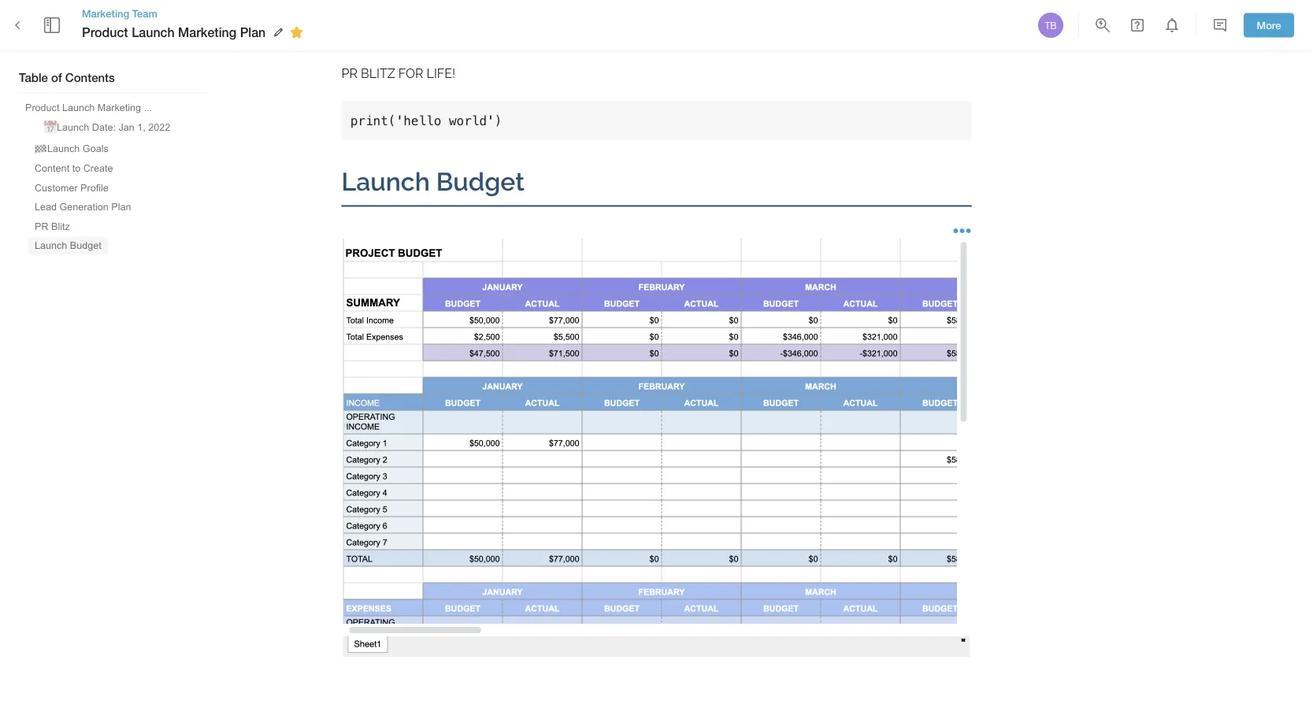 Task type: describe. For each thing, give the bounding box(es) containing it.
life!
[[427, 66, 455, 81]]

marketing for product launch marketing plan
[[178, 25, 236, 40]]

blitz
[[361, 66, 395, 81]]

tb
[[1045, 20, 1057, 31]]

launch budget inside button
[[35, 240, 101, 251]]

tb button
[[1036, 10, 1066, 40]]

budget inside launch budget button
[[70, 240, 101, 251]]

pr for pr blitz
[[35, 221, 48, 232]]

content to create
[[35, 163, 113, 174]]

table of contents
[[19, 71, 115, 85]]

1,
[[137, 122, 146, 133]]

pr blitz for life!
[[341, 66, 455, 81]]

customer
[[35, 182, 78, 193]]

more button
[[1244, 13, 1294, 37]]

lead generation plan button
[[28, 198, 138, 216]]

0 vertical spatial budget
[[436, 167, 525, 196]]

print('hello
[[350, 113, 441, 128]]

0 vertical spatial marketing
[[82, 7, 129, 19]]

team
[[132, 7, 157, 19]]

pr for pr blitz for life!
[[341, 66, 358, 81]]

plan inside "button"
[[111, 201, 131, 212]]

print('hello world')
[[350, 113, 502, 128]]

launch budget button
[[28, 237, 108, 254]]

lead
[[35, 201, 57, 212]]

content to create button
[[28, 160, 119, 177]]

content
[[35, 163, 69, 174]]

📅
[[44, 122, 54, 133]]

create
[[83, 163, 113, 174]]

jan
[[119, 122, 135, 133]]

customer profile
[[35, 182, 109, 193]]

launch down pr blitz button in the top left of the page
[[35, 240, 67, 251]]

product launch marketing plan
[[82, 25, 266, 40]]

🏁
[[35, 143, 45, 154]]

🏁 launch goals
[[35, 143, 109, 154]]

goals
[[83, 143, 109, 154]]

product for product launch marketing ...
[[25, 102, 59, 113]]



Task type: vqa. For each thing, say whether or not it's contained in the screenshot.
Bookmark icon
no



Task type: locate. For each thing, give the bounding box(es) containing it.
launch budget down print('hello world') at the top of page
[[341, 167, 525, 196]]

launch down table of contents
[[62, 102, 95, 113]]

marketing team
[[82, 7, 157, 19]]

pr blitz
[[35, 221, 70, 232]]

plan right generation
[[111, 201, 131, 212]]

customer profile button
[[28, 179, 115, 197]]

1 horizontal spatial launch budget
[[341, 167, 525, 196]]

to
[[72, 163, 80, 174]]

launch up content to create
[[47, 143, 80, 154]]

1 horizontal spatial product
[[82, 25, 128, 40]]

blitz
[[51, 221, 70, 232]]

more
[[1257, 19, 1281, 31]]

plan left remove favorite image
[[240, 25, 266, 40]]

product down marketing team
[[82, 25, 128, 40]]

📅 launch date: jan 1, 2022
[[44, 122, 170, 133]]

budget down world') on the left of the page
[[436, 167, 525, 196]]

generation
[[59, 201, 109, 212]]

1 vertical spatial plan
[[111, 201, 131, 212]]

contents
[[65, 71, 115, 85]]

2 vertical spatial marketing
[[97, 102, 141, 113]]

0 vertical spatial launch budget
[[341, 167, 525, 196]]

launch for 🏁 launch goals
[[47, 143, 80, 154]]

0 vertical spatial pr
[[341, 66, 358, 81]]

1 horizontal spatial budget
[[436, 167, 525, 196]]

launch budget
[[341, 167, 525, 196], [35, 240, 101, 251]]

🏁 launch goals button
[[28, 139, 115, 158]]

1 horizontal spatial plan
[[240, 25, 266, 40]]

0 vertical spatial product
[[82, 25, 128, 40]]

product
[[82, 25, 128, 40], [25, 102, 59, 113]]

marketing
[[82, 7, 129, 19], [178, 25, 236, 40], [97, 102, 141, 113]]

product up 📅
[[25, 102, 59, 113]]

marketing down marketing team link
[[178, 25, 236, 40]]

launch for product launch marketing plan
[[132, 25, 175, 40]]

launch down print('hello
[[341, 167, 430, 196]]

1 vertical spatial launch budget
[[35, 240, 101, 251]]

for
[[398, 66, 423, 81]]

1 vertical spatial budget
[[70, 240, 101, 251]]

table
[[19, 71, 48, 85]]

marketing up jan
[[97, 102, 141, 113]]

product for product launch marketing plan
[[82, 25, 128, 40]]

0 horizontal spatial launch budget
[[35, 240, 101, 251]]

1 vertical spatial pr
[[35, 221, 48, 232]]

2022
[[148, 122, 170, 133]]

marketing team link
[[82, 6, 308, 21]]

date:
[[92, 122, 116, 133]]

profile
[[80, 182, 109, 193]]

0 horizontal spatial plan
[[111, 201, 131, 212]]

marketing left the team
[[82, 7, 129, 19]]

0 vertical spatial plan
[[240, 25, 266, 40]]

1 horizontal spatial pr
[[341, 66, 358, 81]]

0 horizontal spatial product
[[25, 102, 59, 113]]

lead generation plan
[[35, 201, 131, 212]]

of
[[51, 71, 62, 85]]

launch
[[132, 25, 175, 40], [62, 102, 95, 113], [57, 122, 89, 133], [47, 143, 80, 154], [341, 167, 430, 196], [35, 240, 67, 251]]

remove favorite image
[[287, 23, 306, 42]]

launch up 🏁 launch goals
[[57, 122, 89, 133]]

pr blitz button
[[28, 217, 76, 235]]

1 vertical spatial marketing
[[178, 25, 236, 40]]

0 horizontal spatial pr
[[35, 221, 48, 232]]

pr inside button
[[35, 221, 48, 232]]

launch for 📅 launch date: jan 1, 2022
[[57, 122, 89, 133]]

product inside button
[[25, 102, 59, 113]]

...
[[144, 102, 152, 113]]

marketing inside button
[[97, 102, 141, 113]]

budget
[[436, 167, 525, 196], [70, 240, 101, 251]]

product launch marketing ...
[[25, 102, 152, 113]]

plan
[[240, 25, 266, 40], [111, 201, 131, 212]]

1 vertical spatial product
[[25, 102, 59, 113]]

marketing for product launch marketing ...
[[97, 102, 141, 113]]

pr
[[341, 66, 358, 81], [35, 221, 48, 232]]

0 horizontal spatial budget
[[70, 240, 101, 251]]

budget down pr blitz button in the top left of the page
[[70, 240, 101, 251]]

launch budget down blitz
[[35, 240, 101, 251]]

world')
[[449, 113, 502, 128]]

launch down the team
[[132, 25, 175, 40]]

📅 launch date: jan 1, 2022 button
[[38, 118, 177, 137]]

launch for product launch marketing ...
[[62, 102, 95, 113]]

product launch marketing ... button
[[19, 98, 158, 116]]



